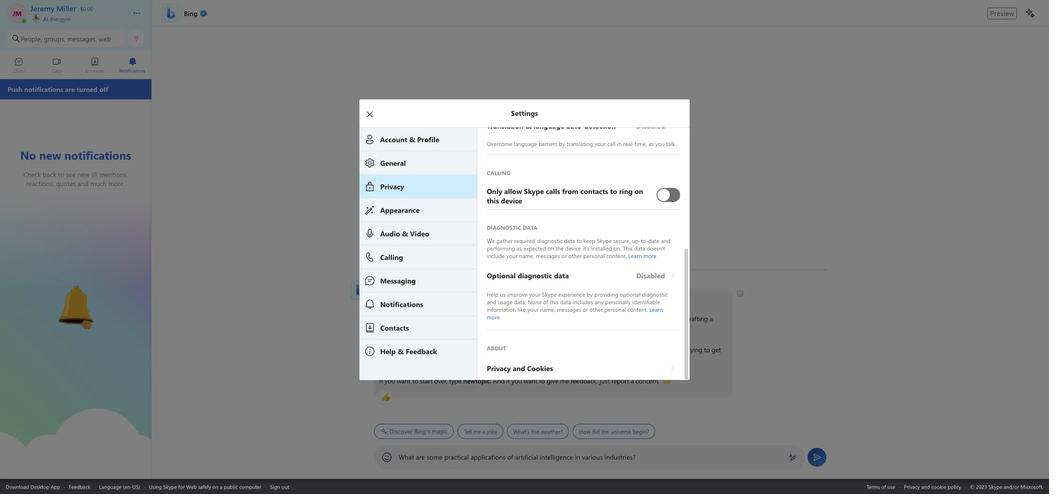 Task type: locate. For each thing, give the bounding box(es) containing it.
learn down up-
[[628, 252, 642, 260]]

date
[[648, 237, 660, 245]]

and
[[493, 377, 505, 386]]

intelligence
[[540, 453, 573, 462]]

1 want from the left
[[397, 377, 411, 386]]

type right over,
[[449, 377, 462, 386]]

name, inside we gather required diagnostic data to keep skype secure, up-to-date and performing as expected on the device it's installed on. this data doesn't include your name, messages or other personal content.
[[519, 252, 534, 260]]

groups, right the in
[[448, 325, 469, 334]]

learn more for doesn't
[[628, 252, 657, 260]]

want left start
[[397, 377, 411, 386]]

required
[[514, 237, 535, 245]]

1 horizontal spatial content.
[[628, 306, 648, 314]]

0 vertical spatial diagnostic
[[537, 237, 563, 245]]

1 horizontal spatial diagnostic
[[642, 291, 668, 298]]

0 vertical spatial learn
[[628, 252, 642, 260]]

restaurants
[[514, 315, 545, 324]]

messages up cambridge,
[[557, 306, 581, 314]]

0 vertical spatial in
[[547, 315, 552, 324]]

1 i'm from the left
[[379, 346, 388, 355]]

0 horizontal spatial and
[[487, 298, 496, 306]]

0 vertical spatial name,
[[519, 252, 534, 260]]

0 horizontal spatial for
[[178, 484, 185, 491]]

messages inside help us improve your skype experience by providing optional diagnostic and usage data. none of this data includes any personally identifiable information like your name, messages or other personal content.
[[557, 306, 581, 314]]

0 vertical spatial or
[[562, 252, 567, 260]]

1 vertical spatial any
[[402, 315, 412, 324]]

1 horizontal spatial get
[[712, 346, 721, 355]]

1 horizontal spatial skype
[[542, 291, 557, 298]]

skype right using
[[163, 484, 177, 491]]

or inside ask me any type of question, like finding vegan restaurants in cambridge, itinerary for your trip to europe or drafting a story for curious kids. in groups, remember to mention me with @bing. i'm an ai preview, so i'm still learning. sometimes i might say something weird. don't get mad at me, i'm just trying to get better! if you want to start over, type
[[678, 315, 684, 324]]

app
[[51, 484, 60, 491]]

2 get from the left
[[712, 346, 721, 355]]

0 vertical spatial on
[[548, 245, 554, 252]]

0 vertical spatial learn more
[[628, 252, 657, 260]]

1 vertical spatial type
[[449, 377, 462, 386]]

still
[[449, 346, 459, 355]]

like
[[518, 306, 526, 314], [463, 315, 472, 324]]

1 vertical spatial learn more link
[[487, 306, 665, 321]]

2 horizontal spatial for
[[613, 315, 621, 324]]

what's the weather?
[[513, 428, 563, 436]]

for left web
[[178, 484, 185, 491]]

the right at
[[50, 15, 58, 23]]

mention
[[510, 325, 534, 334]]

to right 'trying'
[[704, 346, 710, 355]]

0 vertical spatial more
[[644, 252, 657, 260]]

privacy dialog
[[360, 0, 704, 381]]

more down date
[[644, 252, 657, 260]]

in up with
[[547, 315, 552, 324]]

people,
[[21, 34, 42, 43]]

of left use at the bottom right
[[882, 484, 886, 491]]

i'm
[[379, 346, 388, 355], [439, 346, 447, 355], [664, 346, 672, 355]]

like down (smileeyes)
[[518, 306, 526, 314]]

0 vertical spatial personal
[[584, 252, 605, 260]]

weather?
[[541, 428, 563, 436]]

content. up trip
[[628, 306, 648, 314]]

and right date
[[661, 237, 671, 245]]

don't
[[602, 346, 617, 355]]

tell me a joke
[[464, 428, 497, 436]]

learn more link for name,
[[487, 306, 665, 321]]

preview,
[[406, 346, 429, 355]]

some
[[427, 453, 443, 462]]

0 vertical spatial other
[[569, 252, 582, 260]]

to right trip
[[649, 315, 654, 324]]

learn more for name,
[[487, 306, 665, 321]]

1 vertical spatial and
[[487, 298, 496, 306]]

and inside help us improve your skype experience by providing optional diagnostic and usage data. none of this data includes any personally identifiable information like your name, messages or other personal content.
[[487, 298, 496, 306]]

0 horizontal spatial this
[[393, 294, 403, 303]]

2 horizontal spatial skype
[[597, 237, 612, 245]]

what are some practical applications of artificial intelligence in various industries?
[[399, 453, 636, 462]]

0 horizontal spatial groups,
[[44, 34, 66, 43]]

0 horizontal spatial get
[[619, 346, 629, 355]]

and left us
[[487, 298, 496, 306]]

desktop
[[30, 484, 49, 491]]

just left report
[[600, 377, 610, 386]]

1 vertical spatial how
[[579, 428, 590, 436]]

learn more link for doesn't
[[628, 252, 657, 260]]

personal down keep
[[584, 252, 605, 260]]

any
[[595, 298, 604, 306], [402, 315, 412, 324]]

i'm right me,
[[664, 346, 672, 355]]

like left finding
[[463, 315, 472, 324]]

1 vertical spatial skype
[[542, 291, 557, 298]]

diagnostic inside we gather required diagnostic data to keep skype secure, up-to-date and performing as expected on the device it's installed on. this data doesn't include your name, messages or other personal content.
[[537, 237, 563, 245]]

in left various
[[575, 453, 580, 462]]

optional
[[620, 291, 641, 298]]

!
[[424, 294, 426, 303]]

groups, inside button
[[44, 34, 66, 43]]

other left "it's" at the right of the page
[[569, 252, 582, 260]]

type up curious
[[414, 315, 426, 324]]

skype right none
[[542, 291, 557, 298]]

sign
[[270, 484, 280, 491]]

me right tell
[[473, 428, 481, 436]]

to left keep
[[577, 237, 582, 245]]

0 horizontal spatial just
[[600, 377, 610, 386]]

feedback link
[[69, 484, 90, 491]]

want inside ask me any type of question, like finding vegan restaurants in cambridge, itinerary for your trip to europe or drafting a story for curious kids. in groups, remember to mention me with @bing. i'm an ai preview, so i'm still learning. sometimes i might say something weird. don't get mad at me, i'm just trying to get better! if you want to start over, type
[[397, 377, 411, 386]]

or right europe
[[678, 315, 684, 324]]

learning.
[[460, 346, 484, 355]]

this right none
[[550, 298, 559, 306]]

more
[[644, 252, 657, 260], [487, 314, 500, 321]]

help
[[487, 291, 499, 298]]

how
[[427, 294, 440, 303], [579, 428, 590, 436]]

universe
[[611, 428, 631, 436]]

ask
[[379, 315, 389, 324]]

drafting
[[686, 315, 708, 324]]

your right include
[[507, 252, 518, 260]]

0 horizontal spatial name,
[[519, 252, 534, 260]]

1 vertical spatial in
[[575, 453, 580, 462]]

(smileeyes)
[[505, 293, 536, 302]]

content. inside help us improve your skype experience by providing optional diagnostic and usage data. none of this data includes any personally identifiable information like your name, messages or other personal content.
[[628, 306, 648, 314]]

other up itinerary
[[590, 306, 603, 314]]

groups, down at the gym at the left top of the page
[[44, 34, 66, 43]]

other
[[569, 252, 582, 260], [590, 306, 603, 314]]

1 vertical spatial other
[[590, 306, 603, 314]]

you
[[471, 294, 482, 303], [385, 377, 395, 386], [512, 377, 522, 386]]

1 horizontal spatial more
[[644, 252, 657, 260]]

learn more link up the @bing.
[[487, 306, 665, 321]]

get right 'trying'
[[712, 346, 721, 355]]

diagnostic inside help us improve your skype experience by providing optional diagnostic and usage data. none of this data includes any personally identifiable information like your name, messages or other personal content.
[[642, 291, 668, 298]]

at
[[43, 15, 49, 23]]

1 horizontal spatial type
[[449, 377, 462, 386]]

1 horizontal spatial learn
[[650, 306, 663, 314]]

on right safely
[[212, 484, 218, 491]]

0 vertical spatial any
[[595, 298, 604, 306]]

or
[[562, 252, 567, 260], [583, 306, 588, 314], [678, 315, 684, 324]]

various
[[582, 453, 603, 462]]

help
[[457, 294, 469, 303]]

0 vertical spatial how
[[427, 294, 440, 303]]

skype inside help us improve your skype experience by providing optional diagnostic and usage data. none of this data includes any personally identifiable information like your name, messages or other personal content.
[[542, 291, 557, 298]]

name, down required
[[519, 252, 534, 260]]

i left might
[[519, 346, 521, 355]]

0 horizontal spatial learn
[[628, 252, 642, 260]]

1 horizontal spatial groups,
[[448, 325, 469, 334]]

0 vertical spatial skype
[[597, 237, 612, 245]]

how right !
[[427, 294, 440, 303]]

get left mad at the right bottom of the page
[[619, 346, 629, 355]]

0 vertical spatial type
[[414, 315, 426, 324]]

of up kids.
[[428, 315, 433, 324]]

2 want from the left
[[524, 377, 538, 386]]

1 horizontal spatial any
[[595, 298, 604, 306]]

your left trip
[[623, 315, 636, 324]]

1 horizontal spatial just
[[674, 346, 684, 355]]

0 vertical spatial groups,
[[44, 34, 66, 43]]

a left public
[[220, 484, 223, 491]]

more for to-
[[644, 252, 657, 260]]

privacy and cookie policy
[[904, 484, 962, 491]]

1 vertical spatial just
[[600, 377, 610, 386]]

i
[[454, 294, 455, 303], [519, 346, 521, 355]]

more up remember
[[487, 314, 500, 321]]

1 horizontal spatial how
[[579, 428, 590, 436]]

for down personally
[[613, 315, 621, 324]]

web
[[186, 484, 197, 491]]

1 vertical spatial learn
[[650, 306, 663, 314]]

0 horizontal spatial i'm
[[379, 346, 388, 355]]

using skype for web safely on a public computer link
[[149, 484, 261, 491]]

0 horizontal spatial or
[[562, 252, 567, 260]]

learn more up the @bing.
[[487, 306, 665, 321]]

1 horizontal spatial or
[[583, 306, 588, 314]]

or left "it's" at the right of the page
[[562, 252, 567, 260]]

on.
[[614, 245, 621, 252]]

1 horizontal spatial name,
[[540, 306, 556, 314]]

secure,
[[613, 237, 631, 245]]

device
[[565, 245, 581, 252]]

1 horizontal spatial in
[[575, 453, 580, 462]]

messages left device
[[536, 252, 560, 260]]

today?
[[483, 294, 502, 303]]

learn more link down to-
[[628, 252, 657, 260]]

0 horizontal spatial other
[[569, 252, 582, 260]]

data left includes
[[560, 298, 571, 306]]

tab list
[[0, 53, 151, 79]]

name, inside help us improve your skype experience by providing optional diagnostic and usage data. none of this data includes any personally identifiable information like your name, messages or other personal content.
[[540, 306, 556, 314]]

europe
[[656, 315, 676, 324]]

of inside help us improve your skype experience by providing optional diagnostic and usage data. none of this data includes any personally identifiable information like your name, messages or other personal content.
[[543, 298, 548, 306]]

i'm left an on the bottom left of the page
[[379, 346, 388, 355]]

data
[[564, 237, 575, 245], [634, 245, 645, 252], [560, 298, 571, 306]]

other inside help us improve your skype experience by providing optional diagnostic and usage data. none of this data includes any personally identifiable information like your name, messages or other personal content.
[[590, 306, 603, 314]]

1 vertical spatial messages
[[557, 306, 581, 314]]

2 vertical spatial and
[[922, 484, 930, 491]]

0 horizontal spatial i
[[454, 294, 455, 303]]

computer
[[239, 484, 261, 491]]

0 vertical spatial messages
[[536, 252, 560, 260]]

3 i'm from the left
[[664, 346, 672, 355]]

on right expected
[[548, 245, 554, 252]]

1 horizontal spatial for
[[395, 325, 403, 334]]

experience
[[558, 291, 585, 298]]

this left is
[[393, 294, 403, 303]]

1 vertical spatial groups,
[[448, 325, 469, 334]]

bing, 9:24 am
[[374, 281, 409, 288]]

i inside ask me any type of question, like finding vegan restaurants in cambridge, itinerary for your trip to europe or drafting a story for curious kids. in groups, remember to mention me with @bing. i'm an ai preview, so i'm still learning. sometimes i might say something weird. don't get mad at me, i'm just trying to get better! if you want to start over, type
[[519, 346, 521, 355]]

1 vertical spatial learn more
[[487, 306, 665, 321]]

any up curious
[[402, 315, 412, 324]]

this
[[393, 294, 403, 303], [550, 298, 559, 306]]

learn up europe
[[650, 306, 663, 314]]

1 vertical spatial on
[[212, 484, 218, 491]]

just left 'trying'
[[674, 346, 684, 355]]

performing
[[487, 245, 515, 252]]

on
[[548, 245, 554, 252], [212, 484, 218, 491]]

to inside we gather required diagnostic data to keep skype secure, up-to-date and performing as expected on the device it's installed on. this data doesn't include your name, messages or other personal content.
[[577, 237, 582, 245]]

gather
[[497, 237, 513, 245]]

a right report
[[631, 377, 634, 386]]

a right drafting
[[710, 315, 713, 324]]

and inside we gather required diagnostic data to keep skype secure, up-to-date and performing as expected on the device it's installed on. this data doesn't include your name, messages or other personal content.
[[661, 237, 671, 245]]

a
[[710, 315, 713, 324], [631, 377, 634, 386], [483, 428, 486, 436], [220, 484, 223, 491]]

ask me any type of question, like finding vegan restaurants in cambridge, itinerary for your trip to europe or drafting a story for curious kids. in groups, remember to mention me with @bing. i'm an ai preview, so i'm still learning. sometimes i might say something weird. don't get mad at me, i'm just trying to get better! if you want to start over, type
[[379, 315, 723, 386]]

1 vertical spatial like
[[463, 315, 472, 324]]

practical
[[444, 453, 469, 462]]

i'm right so
[[439, 346, 447, 355]]

skype right keep
[[597, 237, 612, 245]]

what
[[399, 453, 414, 462]]

0 horizontal spatial in
[[547, 315, 552, 324]]

the right did
[[601, 428, 609, 436]]

0 horizontal spatial more
[[487, 314, 500, 321]]

learn more down to-
[[628, 252, 657, 260]]

remember
[[471, 325, 501, 334]]

name, up with
[[540, 306, 556, 314]]

cookie
[[932, 484, 947, 491]]

(openhands)
[[662, 377, 698, 385]]

2 horizontal spatial i'm
[[664, 346, 672, 355]]

0 horizontal spatial want
[[397, 377, 411, 386]]

(en-
[[123, 484, 132, 491]]

1 vertical spatial content.
[[628, 306, 648, 314]]

2 horizontal spatial you
[[512, 377, 522, 386]]

for right story
[[395, 325, 403, 334]]

any right by at the right bottom of page
[[595, 298, 604, 306]]

personally
[[605, 298, 631, 306]]

1 horizontal spatial i'm
[[439, 346, 447, 355]]

1 horizontal spatial i
[[519, 346, 521, 355]]

0 vertical spatial and
[[661, 237, 671, 245]]

0 horizontal spatial you
[[385, 377, 395, 386]]

or down by at the right bottom of page
[[583, 306, 588, 314]]

just inside ask me any type of question, like finding vegan restaurants in cambridge, itinerary for your trip to europe or drafting a story for curious kids. in groups, remember to mention me with @bing. i'm an ai preview, so i'm still learning. sometimes i might say something weird. don't get mad at me, i'm just trying to get better! if you want to start over, type
[[674, 346, 684, 355]]

diagnostic left device
[[537, 237, 563, 245]]

1 vertical spatial name,
[[540, 306, 556, 314]]

0 horizontal spatial diagnostic
[[537, 237, 563, 245]]

i right can
[[454, 294, 455, 303]]

0 horizontal spatial like
[[463, 315, 472, 324]]

out
[[282, 484, 289, 491]]

at
[[645, 346, 650, 355]]

1 horizontal spatial and
[[661, 237, 671, 245]]

1 horizontal spatial this
[[550, 298, 559, 306]]

a inside button
[[483, 428, 486, 436]]

1 horizontal spatial other
[[590, 306, 603, 314]]

and left cookie
[[922, 484, 930, 491]]

am
[[400, 281, 409, 288]]

a left joke
[[483, 428, 486, 436]]

0 vertical spatial just
[[674, 346, 684, 355]]

sign out link
[[270, 484, 289, 491]]

0 vertical spatial like
[[518, 306, 526, 314]]

want left give
[[524, 377, 538, 386]]

type
[[414, 315, 426, 324], [449, 377, 462, 386]]

of inside ask me any type of question, like finding vegan restaurants in cambridge, itinerary for your trip to europe or drafting a story for curious kids. in groups, remember to mention me with @bing. i'm an ai preview, so i'm still learning. sometimes i might say something weird. don't get mad at me, i'm just trying to get better! if you want to start over, type
[[428, 315, 433, 324]]

information
[[487, 306, 516, 314]]

personal
[[584, 252, 605, 260], [605, 306, 626, 314]]

1 horizontal spatial want
[[524, 377, 538, 386]]

terms
[[867, 484, 880, 491]]

privacy and cookie policy link
[[904, 484, 962, 491]]

0 vertical spatial content.
[[607, 252, 627, 260]]

content. down secure, at the right of page
[[607, 252, 627, 260]]

1 vertical spatial or
[[583, 306, 588, 314]]

diagnostic right optional
[[642, 291, 668, 298]]

0 horizontal spatial any
[[402, 315, 412, 324]]

as
[[517, 245, 522, 252]]

your up restaurants
[[528, 306, 539, 314]]

0 horizontal spatial on
[[212, 484, 218, 491]]

of right none
[[543, 298, 548, 306]]

bell
[[47, 282, 59, 292]]

0 vertical spatial learn more link
[[628, 252, 657, 260]]

2 vertical spatial or
[[678, 315, 684, 324]]

installed
[[591, 245, 612, 252]]

identifiable
[[632, 298, 660, 306]]

1 horizontal spatial like
[[518, 306, 526, 314]]

like inside help us improve your skype experience by providing optional diagnostic and usage data. none of this data includes any personally identifiable information like your name, messages or other personal content.
[[518, 306, 526, 314]]

ai
[[398, 346, 404, 355]]

how left did
[[579, 428, 590, 436]]

skype inside we gather required diagnostic data to keep skype secure, up-to-date and performing as expected on the device it's installed on. this data doesn't include your name, messages or other personal content.
[[597, 237, 612, 245]]

2 vertical spatial skype
[[163, 484, 177, 491]]

0 vertical spatial for
[[613, 315, 621, 324]]

applications
[[471, 453, 506, 462]]

personal down providing
[[605, 306, 626, 314]]

1 vertical spatial more
[[487, 314, 500, 321]]

1 vertical spatial diagnostic
[[642, 291, 668, 298]]

the left device
[[556, 245, 564, 252]]

1 horizontal spatial on
[[548, 245, 554, 252]]

1 vertical spatial i
[[519, 346, 521, 355]]



Task type: vqa. For each thing, say whether or not it's contained in the screenshot.
concern.
yes



Task type: describe. For each thing, give the bounding box(es) containing it.
learn for diagnostic
[[650, 306, 663, 314]]

me,
[[652, 346, 662, 355]]

using
[[149, 484, 162, 491]]

you inside ask me any type of question, like finding vegan restaurants in cambridge, itinerary for your trip to europe or drafting a story for curious kids. in groups, remember to mention me with @bing. i'm an ai preview, so i'm still learning. sometimes i might say something weird. don't get mad at me, i'm just trying to get better! if you want to start over, type
[[385, 377, 395, 386]]

gym
[[60, 15, 71, 23]]

can
[[442, 294, 452, 303]]

0 horizontal spatial how
[[427, 294, 440, 303]]

to-
[[641, 237, 648, 245]]

2 vertical spatial for
[[178, 484, 185, 491]]

messages,
[[67, 34, 97, 43]]

at the gym
[[42, 15, 71, 23]]

download
[[6, 484, 29, 491]]

privacy
[[904, 484, 920, 491]]

hey,
[[379, 294, 391, 303]]

at the gym button
[[30, 13, 124, 23]]

report
[[612, 377, 629, 386]]

tell
[[464, 428, 472, 436]]

hey, this is bing ! how can i help you today?
[[379, 294, 504, 303]]

Type a message text field
[[399, 453, 781, 462]]

your right "data."
[[529, 291, 540, 298]]

or inside help us improve your skype experience by providing optional diagnostic and usage data. none of this data includes any personally identifiable information like your name, messages or other personal content.
[[583, 306, 588, 314]]

usage
[[498, 298, 513, 306]]

tell me a joke button
[[458, 425, 503, 440]]

or inside we gather required diagnostic data to keep skype secure, up-to-date and performing as expected on the device it's installed on. this data doesn't include your name, messages or other personal content.
[[562, 252, 567, 260]]

to left start
[[412, 377, 418, 386]]

joke
[[487, 428, 497, 436]]

say
[[541, 346, 550, 355]]

start
[[420, 377, 433, 386]]

of left artificial
[[508, 453, 513, 462]]

feedback,
[[571, 377, 598, 386]]

a inside ask me any type of question, like finding vegan restaurants in cambridge, itinerary for your trip to europe or drafting a story for curious kids. in groups, remember to mention me with @bing. i'm an ai preview, so i'm still learning. sometimes i might say something weird. don't get mad at me, i'm just trying to get better! if you want to start over, type
[[710, 315, 713, 324]]

concern.
[[636, 377, 660, 386]]

language (en-us)
[[99, 484, 140, 491]]

any inside ask me any type of question, like finding vegan restaurants in cambridge, itinerary for your trip to europe or drafting a story for curious kids. in groups, remember to mention me with @bing. i'm an ai preview, so i'm still learning. sometimes i might say something weird. don't get mad at me, i'm just trying to get better! if you want to start over, type
[[402, 315, 412, 324]]

if
[[506, 377, 510, 386]]

1 get from the left
[[619, 346, 629, 355]]

me right give
[[560, 377, 569, 386]]

messages inside we gather required diagnostic data to keep skype secure, up-to-date and performing as expected on the device it's installed on. this data doesn't include your name, messages or other personal content.
[[536, 252, 560, 260]]

begin?
[[633, 428, 649, 436]]

content. inside we gather required diagnostic data to keep skype secure, up-to-date and performing as expected on the device it's installed on. this data doesn't include your name, messages or other personal content.
[[607, 252, 627, 260]]

more for and
[[487, 314, 500, 321]]

story
[[379, 325, 393, 334]]

includes
[[573, 298, 593, 306]]

0 horizontal spatial type
[[414, 315, 426, 324]]

what's the weather? button
[[507, 425, 569, 440]]

artificial
[[515, 453, 538, 462]]

like inside ask me any type of question, like finding vegan restaurants in cambridge, itinerary for your trip to europe or drafting a story for curious kids. in groups, remember to mention me with @bing. i'm an ai preview, so i'm still learning. sometimes i might say something weird. don't get mad at me, i'm just trying to get better! if you want to start over, type
[[463, 315, 472, 324]]

over,
[[434, 377, 448, 386]]

data inside help us improve your skype experience by providing optional diagnostic and usage data. none of this data includes any personally identifiable information like your name, messages or other personal content.
[[560, 298, 571, 306]]

weird.
[[584, 346, 601, 355]]

your inside ask me any type of question, like finding vegan restaurants in cambridge, itinerary for your trip to europe or drafting a story for curious kids. in groups, remember to mention me with @bing. i'm an ai preview, so i'm still learning. sometimes i might say something weird. don't get mad at me, i'm just trying to get better! if you want to start over, type
[[623, 315, 636, 324]]

improve
[[507, 291, 528, 298]]

trying
[[686, 346, 703, 355]]

download desktop app link
[[6, 484, 60, 491]]

it's
[[583, 245, 590, 252]]

we
[[487, 237, 495, 245]]

@bing.
[[560, 325, 580, 334]]

me inside button
[[473, 428, 481, 436]]

vegan
[[495, 315, 512, 324]]

me right ask at the bottom
[[391, 315, 400, 324]]

how inside how did the universe begin? button
[[579, 428, 590, 436]]

how did the universe begin?
[[579, 428, 649, 436]]

how did the universe begin? button
[[573, 425, 656, 440]]

any inside help us improve your skype experience by providing optional diagnostic and usage data. none of this data includes any personally identifiable information like your name, messages or other personal content.
[[595, 298, 604, 306]]

in
[[441, 325, 447, 334]]

1 horizontal spatial you
[[471, 294, 482, 303]]

data right this
[[634, 245, 645, 252]]

0 vertical spatial i
[[454, 294, 455, 303]]

2 i'm from the left
[[439, 346, 447, 355]]

your inside we gather required diagnostic data to keep skype secure, up-to-date and performing as expected on the device it's installed on. this data doesn't include your name, messages or other personal content.
[[507, 252, 518, 260]]

.
[[490, 377, 491, 386]]

use
[[888, 484, 896, 491]]

terms of use link
[[867, 484, 896, 491]]

groups, inside ask me any type of question, like finding vegan restaurants in cambridge, itinerary for your trip to europe or drafting a story for curious kids. in groups, remember to mention me with @bing. i'm an ai preview, so i'm still learning. sometimes i might say something weird. don't get mad at me, i'm just trying to get better! if you want to start over, type
[[448, 325, 469, 334]]

newtopic
[[463, 377, 490, 386]]

question,
[[435, 315, 461, 324]]

none
[[528, 298, 542, 306]]

the right what's
[[531, 428, 539, 436]]

0 horizontal spatial skype
[[163, 484, 177, 491]]

mad
[[630, 346, 643, 355]]

to down vegan
[[502, 325, 508, 334]]

us
[[500, 291, 506, 298]]

learn for up-
[[628, 252, 642, 260]]

so
[[431, 346, 437, 355]]

up-
[[632, 237, 641, 245]]

me left with
[[535, 325, 544, 334]]

expected
[[524, 245, 546, 252]]

policy
[[948, 484, 962, 491]]

sign out
[[270, 484, 289, 491]]

providing
[[595, 291, 618, 298]]

web
[[99, 34, 111, 43]]

this inside help us improve your skype experience by providing optional diagnostic and usage data. none of this data includes any personally identifiable information like your name, messages or other personal content.
[[550, 298, 559, 306]]

data left "it's" at the right of the page
[[564, 237, 575, 245]]

personal inside we gather required diagnostic data to keep skype secure, up-to-date and performing as expected on the device it's installed on. this data doesn't include your name, messages or other personal content.
[[584, 252, 605, 260]]

people, groups, messages, web button
[[8, 30, 125, 47]]

Only allow Skype calls from contacts to ring on this device checkbox
[[657, 184, 680, 206]]

magic
[[432, 429, 448, 436]]

feedback
[[69, 484, 90, 491]]

on inside we gather required diagnostic data to keep skype secure, up-to-date and performing as expected on the device it's installed on. this data doesn't include your name, messages or other personal content.
[[548, 245, 554, 252]]

bing's
[[414, 429, 431, 436]]

people, groups, messages, web
[[21, 34, 111, 43]]

this
[[623, 245, 633, 252]]

keep
[[584, 237, 595, 245]]

1 vertical spatial for
[[395, 325, 403, 334]]

preview
[[990, 9, 1014, 17]]

itinerary
[[588, 315, 611, 324]]

personal inside help us improve your skype experience by providing optional diagnostic and usage data. none of this data includes any personally identifiable information like your name, messages or other personal content.
[[605, 306, 626, 314]]

download desktop app
[[6, 484, 60, 491]]

discover bing's magic
[[390, 429, 448, 436]]

using skype for web safely on a public computer
[[149, 484, 261, 491]]

discover
[[390, 429, 413, 436]]

the inside we gather required diagnostic data to keep skype secure, up-to-date and performing as expected on the device it's installed on. this data doesn't include your name, messages or other personal content.
[[556, 245, 564, 252]]

if
[[379, 377, 383, 386]]

we gather required diagnostic data to keep skype secure, up-to-date and performing as expected on the device it's installed on. this data doesn't include your name, messages or other personal content.
[[487, 237, 672, 260]]

to left give
[[539, 377, 545, 386]]

did
[[592, 428, 600, 436]]

2 horizontal spatial and
[[922, 484, 930, 491]]

in inside ask me any type of question, like finding vegan restaurants in cambridge, itinerary for your trip to europe or drafting a story for curious kids. in groups, remember to mention me with @bing. i'm an ai preview, so i'm still learning. sometimes i might say something weird. don't get mad at me, i'm just trying to get better! if you want to start over, type
[[547, 315, 552, 324]]

other inside we gather required diagnostic data to keep skype secure, up-to-date and performing as expected on the device it's installed on. this data doesn't include your name, messages or other personal content.
[[569, 252, 582, 260]]



